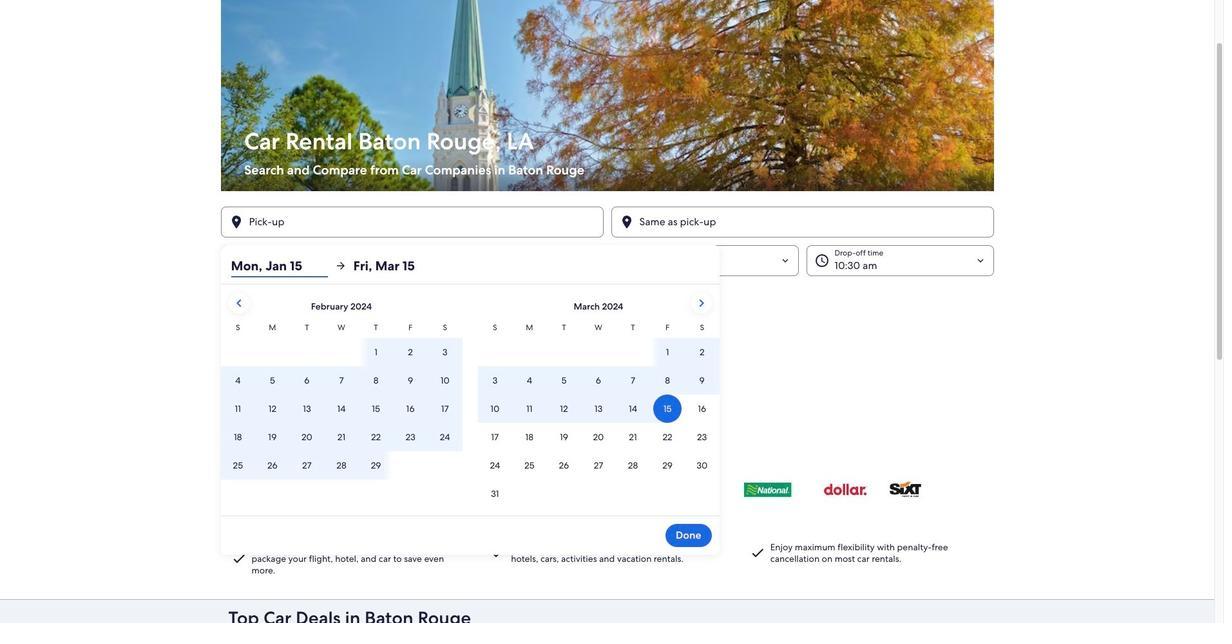 Task type: locate. For each thing, give the bounding box(es) containing it.
previous month image
[[231, 296, 246, 311]]

breadcrumbs region
[[0, 0, 1214, 600]]

next month image
[[694, 296, 709, 311]]



Task type: describe. For each thing, give the bounding box(es) containing it.
car suppliers logo image
[[228, 466, 986, 513]]



Task type: vqa. For each thing, say whether or not it's contained in the screenshot.
tab list
no



